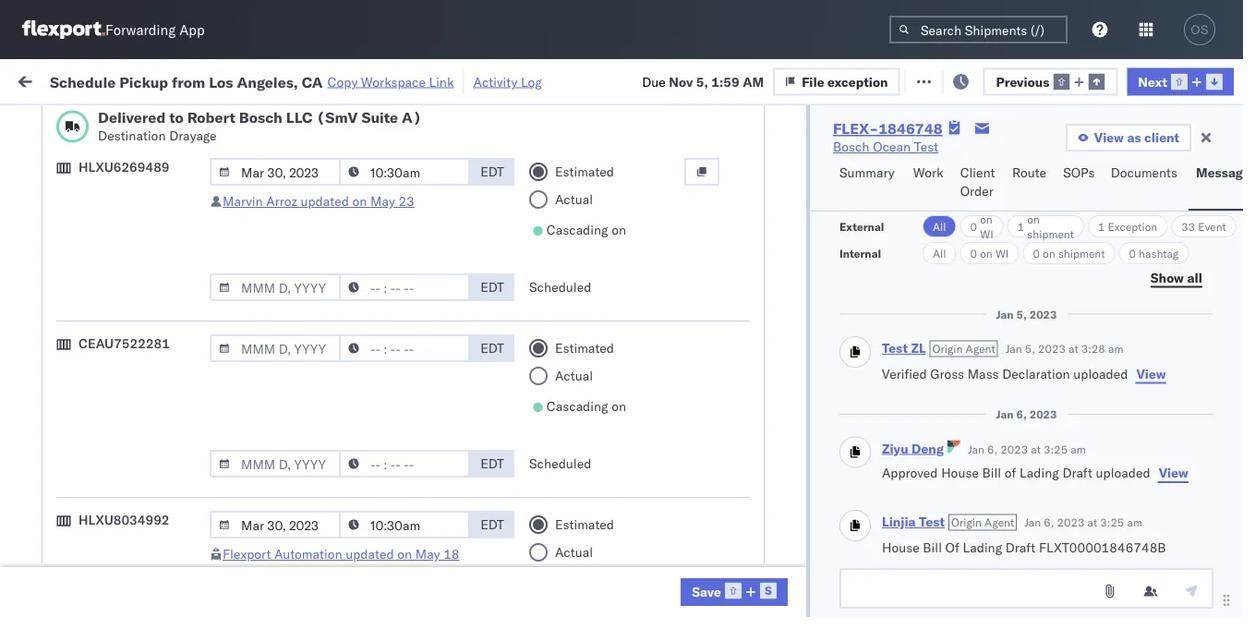 Task type: vqa. For each thing, say whether or not it's contained in the screenshot.


Task type: describe. For each thing, give the bounding box(es) containing it.
delivery for the confirm delivery link
[[93, 550, 140, 566]]

view as client button
[[1066, 124, 1192, 151]]

pickup for first schedule pickup from los angeles, ca button from the bottom
[[100, 419, 140, 435]]

2 vertical spatial documents
[[42, 397, 109, 413]]

3 estimated from the top
[[555, 517, 614, 533]]

8 resize handle column header from the left
[[1210, 143, 1232, 617]]

save button
[[681, 578, 788, 606]]

flxt00001846748b
[[1039, 539, 1166, 555]]

1846748 down 3:28
[[1060, 388, 1116, 405]]

import work
[[156, 72, 233, 88]]

2 clearance from the top
[[143, 378, 202, 394]]

8 ocean fcl from the top
[[565, 510, 630, 526]]

flex- up consignee button
[[833, 119, 879, 138]]

link
[[429, 73, 454, 90]]

route button
[[1005, 156, 1056, 211]]

all button for external
[[923, 215, 957, 237]]

2 horizontal spatial am
[[1127, 515, 1142, 529]]

0 vertical spatial 6,
[[1017, 407, 1027, 421]]

2 upload customs clearance documents button from the top
[[42, 377, 262, 416]]

flexport. image
[[22, 20, 105, 39]]

as
[[1127, 129, 1141, 145]]

1 ceau7522281, from the top
[[1138, 225, 1233, 242]]

view inside view as client button
[[1094, 129, 1124, 145]]

documents button
[[1103, 156, 1189, 211]]

cst, for schedule delivery appointment
[[353, 470, 382, 486]]

approved house bill of lading draft uploaded view
[[882, 465, 1189, 481]]

estimated for hlxu6269489
[[555, 164, 614, 180]]

bill inside house bill of lading draft flxt00001846748b approved
[[923, 539, 942, 555]]

6 ocean fcl from the top
[[565, 388, 630, 405]]

schedule delivery appointment for 1:59 am cst, dec 14, 2022
[[42, 469, 227, 485]]

ready
[[140, 115, 173, 128]]

schedule delivery appointment for 1:59 am cdt, nov 5, 2022
[[42, 347, 227, 363]]

1846748 up 0 on shipment
[[1060, 226, 1116, 242]]

1 clearance from the top
[[143, 175, 202, 191]]

am for uploaded
[[1108, 342, 1124, 356]]

resize handle column header for client name
[[774, 143, 796, 617]]

flex- right of
[[1020, 470, 1060, 486]]

4 edt from the top
[[480, 456, 504, 472]]

2 1:59 am cdt, nov 5, 2022 from the top
[[297, 307, 461, 323]]

track
[[470, 72, 500, 88]]

jan for ziyu deng
[[968, 442, 985, 456]]

pickup for confirm pickup from los angeles, ca button
[[93, 500, 133, 516]]

edt for second -- : -- -- text box from the bottom of the page
[[480, 279, 504, 296]]

3 ceau7522281, h from the top
[[1138, 307, 1243, 323]]

flex-1893174
[[1020, 592, 1116, 608]]

at for ziyu deng
[[1031, 442, 1041, 456]]

3 ocean fcl from the top
[[565, 266, 630, 283]]

mode button
[[556, 147, 658, 165]]

Search Work text field
[[623, 66, 824, 94]]

flexport for bookings
[[685, 592, 734, 608]]

status
[[100, 115, 132, 128]]

flex-1889466 for 8:00 am cst, dec 24, 2022
[[1020, 551, 1116, 567]]

scheduled for ceau7522281
[[529, 456, 591, 472]]

activity
[[473, 73, 518, 90]]

flex-1846748 up consignee button
[[833, 119, 943, 138]]

flex- up 0 on shipment
[[1020, 226, 1060, 242]]

client name
[[685, 151, 748, 165]]

os button
[[1179, 8, 1221, 51]]

1889466 for 6:00 pm cst, dec 23, 2022
[[1060, 510, 1116, 526]]

cascading on for hlxu6269489
[[547, 222, 626, 238]]

759
[[339, 72, 363, 88]]

33
[[1182, 219, 1195, 233]]

batch action button
[[1112, 66, 1233, 94]]

approved inside house bill of lading draft flxt00001846748b approved
[[882, 557, 938, 573]]

flex- up the jan 5, 2023 at 3:28 am
[[1020, 307, 1060, 323]]

angeles, inside confirm pickup from los angeles, ca
[[191, 500, 242, 516]]

8:00
[[297, 551, 325, 567]]

3 schedule pickup from los angeles, ca button from the top
[[42, 418, 262, 457]]

1 customs from the top
[[88, 175, 140, 191]]

7 ocean fcl from the top
[[565, 470, 630, 486]]

linjia test origin agent
[[882, 514, 1014, 530]]

mmm d, yyyy text field for hlxu6269489
[[210, 274, 341, 302]]

19,
[[414, 185, 434, 201]]

2023 down declaration
[[1030, 407, 1057, 421]]

batch
[[1140, 72, 1177, 88]]

1 horizontal spatial house
[[941, 465, 979, 481]]

-- : -- -- text field for 23
[[339, 158, 470, 186]]

3 cdt, from the top
[[353, 307, 383, 323]]

205
[[424, 72, 448, 88]]

flex-1846748 up declaration
[[1020, 348, 1116, 364]]

view button for approved house bill of lading draft uploaded view
[[1158, 464, 1190, 482]]

1889466 for 1:59 am cst, dec 14, 2022
[[1060, 470, 1116, 486]]

0 hashtag
[[1129, 246, 1179, 260]]

schedule delivery appointment button for 1:59 am cdt, nov 5, 2022
[[42, 346, 227, 366]]

flex
[[990, 151, 1011, 165]]

actual for hlxu6269489
[[555, 192, 593, 208]]

fcl for 3rd schedule pickup from los angeles, ca link from the bottom
[[607, 266, 630, 283]]

name
[[718, 151, 748, 165]]

hlxu6269489
[[79, 159, 170, 175]]

2 schedule pickup from los angeles, ca link from the top
[[42, 296, 262, 333]]

schedule pickup from los angeles, ca copy workspace link
[[50, 72, 454, 91]]

workspace
[[361, 73, 426, 90]]

pickup for 3rd schedule pickup from los angeles, ca button from the bottom of the page
[[100, 256, 140, 272]]

summary button
[[832, 156, 906, 211]]

4 ocean fcl from the top
[[565, 307, 630, 323]]

18
[[444, 546, 460, 563]]

flexport demo consignee for bookings test consignee
[[685, 592, 837, 608]]

confirm delivery button
[[42, 549, 140, 569]]

flex id
[[990, 151, 1025, 165]]

14, for schedule delivery appointment
[[413, 470, 433, 486]]

1 vertical spatial uploaded
[[1096, 465, 1151, 481]]

1 1889466 from the top
[[1060, 429, 1116, 445]]

flex-1846748 up the jan 5, 2023 at 3:28 am
[[1020, 307, 1116, 323]]

copy workspace link button
[[328, 73, 454, 90]]

zl
[[911, 340, 926, 356]]

declaration
[[1002, 365, 1070, 381]]

workitem button
[[11, 147, 268, 165]]

cascading on for ceau7522281
[[547, 399, 626, 415]]

route
[[1012, 164, 1047, 181]]

forwarding app
[[105, 21, 205, 38]]

3:25 for ziyu deng
[[1044, 442, 1068, 456]]

2022 for 3rd schedule pickup from los angeles, ca link from the bottom
[[429, 266, 461, 283]]

jan 6, 2023 at 3:25 am for ziyu deng
[[968, 442, 1086, 456]]

marvin arroz updated on may 23 button
[[223, 194, 415, 210]]

schedule pickup from los angeles, ca for 1st schedule pickup from los angeles, ca link from the bottom
[[42, 419, 249, 454]]

23
[[399, 194, 415, 210]]

1 vertical spatial view
[[1136, 365, 1166, 381]]

205 on track
[[424, 72, 500, 88]]

verified gross mass declaration uploaded view
[[882, 365, 1166, 381]]

house inside house bill of lading draft flxt00001846748b approved
[[882, 539, 920, 555]]

1 approved from the top
[[882, 465, 938, 481]]

scheduled for hlxu6269489
[[529, 279, 591, 296]]

3 schedule pickup from los angeles, ca link from the top
[[42, 418, 262, 455]]

2 ceau7522281, from the top
[[1138, 266, 1233, 282]]

2023 for linjia test
[[1057, 515, 1085, 529]]

status : ready for work, blocked, in progress
[[100, 115, 334, 128]]

by:
[[67, 113, 85, 129]]

3 h from the top
[[1236, 307, 1243, 323]]

lhuu7894563, for 6:00 pm cst, dec 23, 2022
[[1138, 510, 1233, 526]]

0 vertical spatial uploaded
[[1074, 365, 1128, 381]]

3 resize handle column header from the left
[[534, 143, 556, 617]]

mmm d, yyyy text field for ceau7522281
[[210, 450, 341, 478]]

1 vertical spatial flexport
[[223, 546, 271, 563]]

2 -- : -- -- text field from the top
[[339, 274, 470, 302]]

am for lading
[[1071, 442, 1086, 456]]

2022 for schedule delivery appointment link for 1:59 am cdt, nov 5, 2022
[[429, 348, 461, 364]]

activity log button
[[473, 70, 542, 93]]

0 horizontal spatial file
[[802, 73, 825, 89]]

fcl for schedule delivery appointment link associated with 1:59 am cst, dec 14, 2022
[[607, 470, 630, 486]]

batch action
[[1140, 72, 1221, 88]]

ca inside confirm pickup from los angeles, ca
[[42, 519, 60, 535]]

1 horizontal spatial file
[[929, 72, 951, 88]]

1 upload from the top
[[42, 175, 84, 191]]

2 schedule pickup from los angeles, ca button from the top
[[42, 296, 262, 335]]

0 on wi for 0
[[970, 246, 1009, 260]]

marvin
[[223, 194, 263, 210]]

0 on wi for 1
[[970, 212, 994, 241]]

draft inside house bill of lading draft flxt00001846748b approved
[[1006, 539, 1036, 555]]

cascading for ceau7522281
[[547, 399, 608, 415]]

14, for schedule pickup from los angeles, ca
[[413, 429, 433, 445]]

bosch inside delivered to robert bosch llc (smv suite a) destination drayage
[[239, 109, 283, 127]]

shipment for 0 on shipment
[[1058, 246, 1105, 260]]

client
[[1144, 129, 1180, 145]]

event
[[1198, 219, 1226, 233]]

24,
[[413, 551, 433, 567]]

1 vertical spatial documents
[[42, 194, 109, 210]]

llc
[[286, 109, 313, 127]]

at for test zl
[[1069, 342, 1079, 356]]

1 schedule pickup from los angeles, ca link from the top
[[42, 255, 262, 292]]

of
[[1005, 465, 1016, 481]]

schedule pickup from los angeles, ca for 3rd schedule pickup from los angeles, ca link from the bottom
[[42, 256, 249, 291]]

order
[[960, 183, 994, 199]]

mmm d, yyyy text field for automation
[[210, 511, 341, 539]]

consignee inside button
[[805, 151, 859, 165]]

show
[[1151, 269, 1184, 285]]

flex- up house bill of lading draft flxt00001846748b approved
[[1020, 510, 1060, 526]]

2022 for 1st schedule pickup from los angeles, ca link from the bottom
[[436, 429, 468, 445]]

confirm pickup from los angeles, ca button
[[42, 499, 262, 538]]

3 actual from the top
[[555, 545, 593, 561]]

flexport automation updated on may 18
[[223, 546, 460, 563]]

bookings
[[805, 592, 860, 608]]

flexport demo consignee for --
[[685, 185, 837, 201]]

0 vertical spatial work
[[201, 72, 233, 88]]

1 - from the left
[[805, 185, 813, 201]]

0 horizontal spatial exception
[[828, 73, 888, 89]]

delivery for schedule delivery appointment link associated with 1:59 am cst, dec 14, 2022
[[100, 469, 148, 485]]

ziyu deng button
[[882, 440, 944, 456]]

a)
[[402, 109, 422, 127]]

(0)
[[299, 72, 323, 88]]

gross
[[930, 365, 964, 381]]

1 upload customs clearance documents link from the top
[[42, 174, 262, 211]]

6, for linjia test
[[1044, 515, 1054, 529]]

confirm for confirm pickup from los angeles, ca
[[42, 500, 90, 516]]

confirm delivery link
[[42, 549, 140, 568]]

flexport for -
[[685, 185, 734, 201]]

2023 up the jan 5, 2023 at 3:28 am
[[1030, 307, 1057, 321]]

2 vertical spatial view
[[1159, 465, 1189, 481]]

edt for -- : -- -- text box corresponding to 18
[[480, 517, 504, 533]]

next button
[[1127, 68, 1234, 95]]

2 ocean fcl from the top
[[565, 226, 630, 242]]

2 customs from the top
[[88, 378, 140, 394]]

sops
[[1063, 164, 1095, 181]]

workitem
[[20, 151, 69, 165]]

1 ceau7522281, h from the top
[[1138, 225, 1243, 242]]

save
[[692, 583, 721, 600]]

1 horizontal spatial file exception
[[929, 72, 1015, 88]]

flex- up declaration
[[1020, 348, 1060, 364]]

1 on shipment
[[1018, 212, 1074, 241]]

1 schedule delivery appointment link from the top
[[42, 224, 227, 242]]

house bill of lading draft flxt00001846748b approved
[[882, 539, 1166, 573]]

mass
[[968, 365, 999, 381]]

deadline
[[297, 151, 342, 165]]

5 ocean fcl from the top
[[565, 348, 630, 364]]

1 upload customs clearance documents button from the top
[[42, 174, 262, 213]]

1 horizontal spatial exception
[[954, 72, 1015, 88]]

los for 2nd schedule pickup from los angeles, ca button from the top
[[174, 297, 195, 313]]

0 on shipment
[[1033, 246, 1105, 260]]

1 exception
[[1098, 219, 1158, 233]]

flex-1846748 up 0 on shipment
[[1020, 226, 1116, 242]]

message for message
[[1196, 164, 1243, 181]]

jan 6, 2023
[[996, 407, 1057, 421]]

2 upload customs clearance documents link from the top
[[42, 377, 262, 414]]

jan 5, 2023
[[996, 307, 1057, 321]]

suite
[[362, 109, 398, 127]]

client for client order
[[960, 164, 995, 181]]

2 fcl from the top
[[607, 226, 630, 242]]

6:00 pm cst, dec 23, 2022
[[297, 510, 467, 526]]

arroz
[[266, 194, 297, 210]]

ceau7522281
[[79, 336, 170, 352]]

1 1:59 am cdt, nov 5, 2022 from the top
[[297, 266, 461, 283]]

los for first schedule pickup from los angeles, ca button from the bottom
[[174, 419, 195, 435]]

flex-1889466 for 1:59 am cst, dec 14, 2022
[[1020, 470, 1116, 486]]

0 horizontal spatial file exception
[[802, 73, 888, 89]]

9 ocean fcl from the top
[[565, 551, 630, 567]]

23,
[[412, 510, 432, 526]]

resize handle column header for workitem
[[264, 143, 286, 617]]

flex- down jan 6, 2023 at the right bottom of the page
[[1020, 429, 1060, 445]]

los for confirm pickup from los angeles, ca button
[[167, 500, 187, 516]]

dec for schedule pickup from los angeles, ca
[[385, 429, 410, 445]]

on inside 0 on wi
[[980, 212, 993, 226]]

6 fcl from the top
[[607, 388, 630, 405]]

flex-1846748 down declaration
[[1020, 388, 1116, 405]]

internal
[[840, 246, 881, 260]]

summary
[[840, 164, 895, 181]]



Task type: locate. For each thing, give the bounding box(es) containing it.
ceau7522281, down show all "button"
[[1138, 307, 1233, 323]]

bosch ocean test link
[[833, 138, 939, 156]]

Search Shipments (/) text field
[[889, 16, 1068, 43]]

1 vertical spatial updated
[[346, 546, 394, 563]]

0 vertical spatial scheduled
[[529, 279, 591, 296]]

1 lhuu7894563, u from the top
[[1138, 469, 1243, 485]]

1 vertical spatial message
[[1196, 164, 1243, 181]]

shipment inside 1 on shipment
[[1027, 227, 1074, 241]]

updated for automation
[[346, 546, 394, 563]]

0 vertical spatial cascading
[[547, 222, 608, 238]]

0 vertical spatial schedule pickup from los angeles, ca button
[[42, 255, 262, 294]]

: left ready
[[132, 115, 136, 128]]

2 upload from the top
[[42, 378, 84, 394]]

drayage
[[169, 128, 217, 144]]

-- : -- -- text field down 23
[[339, 274, 470, 302]]

test zl origin agent
[[882, 340, 995, 356]]

3 appointment from the top
[[151, 469, 227, 485]]

schedule delivery appointment link for 1:59 am cdt, nov 5, 2022
[[42, 346, 227, 364]]

4 fcl from the top
[[607, 307, 630, 323]]

2023 up flxt00001846748b on the bottom of the page
[[1057, 515, 1085, 529]]

2:00 am cdt, aug 19, 2022
[[297, 185, 469, 201]]

may for 18
[[415, 546, 440, 563]]

updated
[[301, 194, 349, 210], [346, 546, 394, 563]]

1 vertical spatial demo
[[737, 592, 771, 608]]

due
[[642, 73, 666, 89]]

MMM D, YYYY text field
[[210, 158, 341, 186], [210, 511, 341, 539]]

33 event
[[1182, 219, 1226, 233]]

2 upload customs clearance documents from the top
[[42, 378, 202, 413]]

2 1:59 am cst, dec 14, 2022 from the top
[[297, 470, 468, 486]]

marvin arroz updated on may 23
[[223, 194, 415, 210]]

2 1889466 from the top
[[1060, 470, 1116, 486]]

confirm down the hlxu8034992
[[42, 550, 90, 566]]

work down bosch ocean test link
[[913, 164, 944, 181]]

4 1889466 from the top
[[1060, 551, 1116, 567]]

flex-1889466 up flxt00001846748b on the bottom of the page
[[1020, 510, 1116, 526]]

2 vertical spatial actual
[[555, 545, 593, 561]]

flex-1889466 button
[[990, 424, 1119, 450], [990, 424, 1119, 450], [990, 465, 1119, 491], [990, 465, 1119, 491], [990, 506, 1119, 532], [990, 506, 1119, 532], [990, 546, 1119, 572], [990, 546, 1119, 572]]

from
[[172, 72, 205, 91], [144, 256, 171, 272], [144, 297, 171, 313], [144, 419, 171, 435], [136, 500, 163, 516]]

wi up "jan 5, 2023"
[[996, 246, 1009, 260]]

1 horizontal spatial wi
[[996, 246, 1009, 260]]

: for snoozed
[[425, 115, 428, 128]]

at left 3:28
[[1069, 342, 1079, 356]]

los inside confirm pickup from los angeles, ca
[[167, 500, 187, 516]]

3 flex-1889466 from the top
[[1020, 510, 1116, 526]]

agent inside linjia test origin agent
[[985, 515, 1014, 529]]

0 vertical spatial lading
[[1020, 465, 1059, 481]]

0 vertical spatial schedule pickup from los angeles, ca link
[[42, 255, 262, 292]]

0 vertical spatial 1:59 am cdt, nov 5, 2022
[[297, 266, 461, 283]]

0 vertical spatial 0 on wi
[[970, 212, 994, 241]]

ceau7522281, h
[[1138, 225, 1243, 242], [1138, 266, 1243, 282], [1138, 307, 1243, 323]]

6, down jan 6, 2023 at the right bottom of the page
[[987, 442, 998, 456]]

message up in
[[248, 72, 299, 88]]

upload customs clearance documents down workitem button
[[42, 175, 202, 210]]

9 resize handle column header from the left
[[1227, 143, 1243, 617]]

flex-1889466 down jan 6, 2023 at the right bottom of the page
[[1020, 429, 1116, 445]]

1 vertical spatial lhuu7894563, u
[[1138, 510, 1243, 526]]

delivery inside button
[[93, 550, 140, 566]]

1 schedule delivery appointment button from the top
[[42, 224, 227, 244]]

0 vertical spatial house
[[941, 465, 979, 481]]

resize handle column header for container numbers
[[1227, 143, 1243, 617]]

0 vertical spatial -- : -- -- text field
[[339, 335, 470, 363]]

-- : -- -- text field up 24,
[[339, 511, 470, 539]]

2 h from the top
[[1236, 266, 1243, 282]]

wi inside 0 on wi
[[980, 227, 994, 241]]

7 fcl from the top
[[607, 470, 630, 486]]

fcl for 2nd schedule pickup from los angeles, ca link from the bottom
[[607, 307, 630, 323]]

approved down ziyu deng 'button'
[[882, 465, 938, 481]]

uploaded
[[1074, 365, 1128, 381], [1096, 465, 1151, 481]]

cst, for confirm pickup from los angeles, ca
[[352, 510, 381, 526]]

0 horizontal spatial :
[[132, 115, 136, 128]]

1 horizontal spatial 6,
[[1017, 407, 1027, 421]]

container
[[1138, 144, 1187, 157]]

1 vertical spatial schedule pickup from los angeles, ca
[[42, 297, 249, 332]]

1 schedule pickup from los angeles, ca button from the top
[[42, 255, 262, 294]]

1 vertical spatial cascading
[[547, 399, 608, 415]]

exception down the search shipments (/) text field
[[954, 72, 1015, 88]]

delivery for schedule delivery appointment link for 1:59 am cdt, nov 5, 2022
[[100, 347, 148, 363]]

los for 3rd schedule pickup from los angeles, ca button from the bottom of the page
[[174, 256, 195, 272]]

u
[[1237, 469, 1243, 485], [1237, 510, 1243, 526], [1237, 551, 1243, 567]]

0 vertical spatial bill
[[982, 465, 1001, 481]]

-- : -- -- text field for 2nd mmm d, yyyy text field from the top
[[339, 335, 470, 363]]

my work
[[18, 67, 101, 92]]

mode
[[565, 151, 594, 165]]

resize handle column header for consignee
[[959, 143, 981, 617]]

show all
[[1151, 269, 1203, 285]]

1 vertical spatial all button
[[923, 242, 957, 264]]

1 vertical spatial schedule delivery appointment
[[42, 347, 227, 363]]

on inside 1 on shipment
[[1027, 212, 1040, 226]]

6, up house bill of lading draft flxt00001846748b approved
[[1044, 515, 1054, 529]]

progress
[[288, 115, 334, 128]]

work,
[[194, 115, 223, 128]]

bill
[[982, 465, 1001, 481], [923, 539, 942, 555]]

1 vertical spatial wi
[[996, 246, 1009, 260]]

1:59 am cdt, nov 5, 2022
[[297, 266, 461, 283], [297, 307, 461, 323], [297, 348, 461, 364]]

agent for test
[[985, 515, 1014, 529]]

1 horizontal spatial message
[[1196, 164, 1243, 181]]

mmm d, yyyy text field up arroz
[[210, 158, 341, 186]]

appointment for 1:59 am cdt, nov 5, 2022
[[151, 347, 227, 363]]

2 vertical spatial schedule delivery appointment link
[[42, 468, 227, 486]]

lhuu7894563, u for 8:00 am cst, dec 24, 2022
[[1138, 551, 1243, 567]]

0 vertical spatial estimated
[[555, 164, 614, 180]]

at
[[366, 72, 378, 88], [1069, 342, 1079, 356], [1031, 442, 1041, 456], [1088, 515, 1097, 529]]

-- : -- -- text field
[[339, 158, 470, 186], [339, 274, 470, 302], [339, 511, 470, 539]]

estimated for ceau7522281
[[555, 340, 614, 357]]

origin inside linjia test origin agent
[[951, 515, 982, 529]]

1 horizontal spatial may
[[415, 546, 440, 563]]

upload customs clearance documents button down the ceau7522281
[[42, 377, 262, 416]]

message up event
[[1196, 164, 1243, 181]]

2023
[[1030, 307, 1057, 321], [1038, 342, 1066, 356], [1030, 407, 1057, 421], [1001, 442, 1028, 456], [1057, 515, 1085, 529]]

0 vertical spatial all button
[[923, 215, 957, 237]]

0 vertical spatial upload customs clearance documents button
[[42, 174, 262, 213]]

fcl for the confirm pickup from los angeles, ca link
[[607, 510, 630, 526]]

ceau7522281,
[[1138, 225, 1233, 242], [1138, 266, 1233, 282], [1138, 307, 1233, 323]]

1 vertical spatial 1:59 am cdt, nov 5, 2022
[[297, 307, 461, 323]]

demo down name at the right top
[[737, 185, 771, 201]]

flex- up flex-1893174 on the bottom
[[1020, 551, 1060, 567]]

1 cdt, from the top
[[353, 185, 383, 201]]

all button for internal
[[923, 242, 957, 264]]

6 resize handle column header from the left
[[959, 143, 981, 617]]

am up flxt00001846748b on the bottom of the page
[[1127, 515, 1142, 529]]

consignee
[[805, 151, 859, 165], [775, 185, 837, 201], [775, 592, 837, 608], [891, 592, 953, 608]]

1 vertical spatial ceau7522281,
[[1138, 266, 1233, 282]]

1 vertical spatial upload customs clearance documents
[[42, 378, 202, 413]]

1 mmm d, yyyy text field from the top
[[210, 274, 341, 302]]

dec for confirm pickup from los angeles, ca
[[384, 510, 409, 526]]

at left risk
[[366, 72, 378, 88]]

documents inside button
[[1111, 164, 1178, 181]]

jan for test zl
[[1006, 342, 1022, 356]]

1889466 for 8:00 am cst, dec 24, 2022
[[1060, 551, 1116, 567]]

confirm for confirm delivery
[[42, 550, 90, 566]]

0 inside 0 on wi
[[970, 219, 977, 233]]

4 cdt, from the top
[[353, 348, 383, 364]]

linjia
[[882, 514, 916, 530]]

1 ocean fcl from the top
[[565, 185, 630, 201]]

confirm pickup from los angeles, ca link
[[42, 499, 262, 536]]

file exception
[[929, 72, 1015, 88], [802, 73, 888, 89]]

flex- down 0 on shipment
[[1020, 266, 1060, 283]]

3:25 up approved house bill of lading draft uploaded view
[[1044, 442, 1068, 456]]

2 mmm d, yyyy text field from the top
[[210, 511, 341, 539]]

0 vertical spatial view button
[[1136, 364, 1167, 383]]

1 vertical spatial -- : -- -- text field
[[339, 450, 470, 478]]

jan for linjia test
[[1024, 515, 1041, 529]]

0 horizontal spatial 3:25
[[1044, 442, 1068, 456]]

may left 23
[[370, 194, 395, 210]]

1 resize handle column header from the left
[[264, 143, 286, 617]]

1 vertical spatial upload customs clearance documents button
[[42, 377, 262, 416]]

8:00 am cst, dec 24, 2022
[[297, 551, 468, 567]]

1 horizontal spatial 1
[[1098, 219, 1105, 233]]

1846748 up 3:28
[[1060, 307, 1116, 323]]

1 vertical spatial schedule delivery appointment link
[[42, 346, 227, 364]]

2 appointment from the top
[[151, 347, 227, 363]]

3:25 up flxt00001846748b on the bottom of the page
[[1100, 515, 1124, 529]]

upload
[[42, 175, 84, 191], [42, 378, 84, 394]]

1 vertical spatial 3:25
[[1100, 515, 1124, 529]]

0 vertical spatial flexport
[[685, 185, 734, 201]]

agent for zl
[[966, 342, 995, 356]]

lhuu7894563, for 8:00 am cst, dec 24, 2022
[[1138, 551, 1233, 567]]

3 schedule pickup from los angeles, ca from the top
[[42, 419, 249, 454]]

MMM D, YYYY text field
[[210, 274, 341, 302], [210, 335, 341, 363], [210, 450, 341, 478]]

house down deng
[[941, 465, 979, 481]]

appointment for 1:59 am cst, dec 14, 2022
[[151, 469, 227, 485]]

origin
[[933, 342, 963, 356], [951, 515, 982, 529]]

1 for exception
[[1098, 219, 1105, 233]]

client for client name
[[685, 151, 715, 165]]

8 fcl from the top
[[607, 510, 630, 526]]

2023 for test zl
[[1038, 342, 1066, 356]]

delivery for third schedule delivery appointment link from the bottom of the page
[[100, 225, 148, 241]]

1 vertical spatial h
[[1236, 266, 1243, 282]]

2 - from the left
[[813, 185, 821, 201]]

1 h from the top
[[1236, 225, 1243, 242]]

0 vertical spatial flexport demo consignee
[[685, 185, 837, 201]]

flex-1846748 down 0 on shipment
[[1020, 266, 1116, 283]]

linjia test button
[[882, 514, 945, 530]]

view button
[[1136, 364, 1167, 383], [1158, 464, 1190, 482]]

to
[[169, 109, 184, 127]]

1 confirm from the top
[[42, 500, 90, 516]]

all
[[1187, 269, 1203, 285]]

lhuu7894563, u for 6:00 pm cst, dec 23, 2022
[[1138, 510, 1243, 526]]

resize handle column header for flex id
[[1107, 143, 1129, 617]]

my
[[18, 67, 48, 92]]

customs down the ceau7522281
[[88, 378, 140, 394]]

1 vertical spatial mmm d, yyyy text field
[[210, 511, 341, 539]]

1 upload customs clearance documents from the top
[[42, 175, 202, 210]]

from inside confirm pickup from los angeles, ca
[[136, 500, 163, 516]]

2 all button from the top
[[923, 242, 957, 264]]

1 horizontal spatial bill
[[982, 465, 1001, 481]]

may
[[370, 194, 395, 210], [415, 546, 440, 563]]

0 vertical spatial am
[[1108, 342, 1124, 356]]

pickup
[[119, 72, 168, 91], [100, 256, 140, 272], [100, 297, 140, 313], [100, 419, 140, 435], [93, 500, 133, 516]]

1 vertical spatial lhuu7894563,
[[1138, 510, 1233, 526]]

confirm up confirm delivery
[[42, 500, 90, 516]]

ceau7522281, down hashtag
[[1138, 266, 1233, 282]]

1846748
[[879, 119, 943, 138], [1060, 226, 1116, 242], [1060, 266, 1116, 283], [1060, 307, 1116, 323], [1060, 348, 1116, 364], [1060, 388, 1116, 405]]

may for 23
[[370, 194, 395, 210]]

1 1 from the left
[[1018, 219, 1024, 233]]

aug
[[386, 185, 411, 201]]

exception up the flex-1846748 link in the top right of the page
[[828, 73, 888, 89]]

ceau7522281, up hashtag
[[1138, 225, 1233, 242]]

lhuu7894563, for 1:59 am cst, dec 14, 2022
[[1138, 469, 1233, 485]]

2 actual from the top
[[555, 368, 593, 384]]

2 u from the top
[[1237, 510, 1243, 526]]

1 vertical spatial scheduled
[[529, 456, 591, 472]]

1 all button from the top
[[923, 215, 957, 237]]

due nov 5, 1:59 am
[[642, 73, 764, 89]]

view
[[1094, 129, 1124, 145], [1136, 365, 1166, 381], [1159, 465, 1189, 481]]

2 vertical spatial 6,
[[1044, 515, 1054, 529]]

2 0 on wi from the top
[[970, 246, 1009, 260]]

2 resize handle column header from the left
[[469, 143, 491, 617]]

ca
[[302, 72, 323, 91], [42, 275, 60, 291], [42, 315, 60, 332], [42, 437, 60, 454], [42, 519, 60, 535]]

origin up of
[[951, 515, 982, 529]]

1 left exception
[[1098, 219, 1105, 233]]

--
[[805, 185, 821, 201]]

agent
[[966, 342, 995, 356], [985, 515, 1014, 529]]

7 resize handle column header from the left
[[1107, 143, 1129, 617]]

upload down the ceau7522281
[[42, 378, 84, 394]]

documents
[[1111, 164, 1178, 181], [42, 194, 109, 210], [42, 397, 109, 413]]

ceau7522281, h up hashtag
[[1138, 225, 1243, 242]]

1 vertical spatial lading
[[963, 539, 1002, 555]]

flex-1846748 link
[[833, 119, 943, 138]]

0 vertical spatial appointment
[[151, 225, 227, 241]]

previous
[[996, 73, 1050, 89]]

2 all from the top
[[933, 246, 946, 260]]

previous button
[[983, 68, 1118, 95]]

1 horizontal spatial draft
[[1063, 465, 1093, 481]]

ceau7522281, h down all
[[1138, 307, 1243, 323]]

flex-1889466 for 6:00 pm cst, dec 23, 2022
[[1020, 510, 1116, 526]]

shipment down 1 on shipment
[[1058, 246, 1105, 260]]

may left 18
[[415, 546, 440, 563]]

2 ceau7522281, h from the top
[[1138, 266, 1243, 282]]

documents down workitem
[[42, 194, 109, 210]]

1:59 am cst, dec 14, 2022
[[297, 429, 468, 445], [297, 470, 468, 486]]

1 cascading on from the top
[[547, 222, 626, 238]]

upload customs clearance documents link down workitem button
[[42, 174, 262, 211]]

am right 3:28
[[1108, 342, 1124, 356]]

2 cdt, from the top
[[353, 266, 383, 283]]

1 mmm d, yyyy text field from the top
[[210, 158, 341, 186]]

schedule pickup from los angeles, ca for 2nd schedule pickup from los angeles, ca link from the bottom
[[42, 297, 249, 332]]

2 vertical spatial appointment
[[151, 469, 227, 485]]

actual for ceau7522281
[[555, 368, 593, 384]]

2 schedule delivery appointment button from the top
[[42, 346, 227, 366]]

1 -- : -- -- text field from the top
[[339, 335, 470, 363]]

9 fcl from the top
[[607, 551, 630, 567]]

2 vertical spatial lhuu7894563,
[[1138, 551, 1233, 567]]

file exception up the flex-1846748 link in the top right of the page
[[802, 73, 888, 89]]

am up approved house bill of lading draft uploaded view
[[1071, 442, 1086, 456]]

origin inside the test zl origin agent
[[933, 342, 963, 356]]

jan 6, 2023 at 3:25 am up flxt00001846748b on the bottom of the page
[[1024, 515, 1142, 529]]

schedule delivery appointment button for 1:59 am cst, dec 14, 2022
[[42, 468, 227, 488]]

upload customs clearance documents link down the ceau7522281
[[42, 377, 262, 414]]

5 fcl from the top
[[607, 348, 630, 364]]

agent inside the test zl origin agent
[[966, 342, 995, 356]]

1 vertical spatial 14,
[[413, 470, 433, 486]]

0 vertical spatial h
[[1236, 225, 1243, 242]]

3 edt from the top
[[480, 340, 504, 357]]

2023 up of
[[1001, 442, 1028, 456]]

flex-1846748
[[833, 119, 943, 138], [1020, 226, 1116, 242], [1020, 266, 1116, 283], [1020, 307, 1116, 323], [1020, 348, 1116, 364], [1020, 388, 1116, 405]]

5 resize handle column header from the left
[[774, 143, 796, 617]]

cst, for schedule pickup from los angeles, ca
[[353, 429, 382, 445]]

1 inside 1 on shipment
[[1018, 219, 1024, 233]]

lading inside house bill of lading draft flxt00001846748b approved
[[963, 539, 1002, 555]]

u for 8:00 am cst, dec 24, 2022
[[1237, 551, 1243, 567]]

flex- down house bill of lading draft flxt00001846748b approved
[[1020, 592, 1060, 608]]

uploaded up flxt00001846748b on the bottom of the page
[[1096, 465, 1151, 481]]

-- : -- -- text field for mmm d, yyyy text field associated with ceau7522281
[[339, 450, 470, 478]]

0 vertical spatial schedule delivery appointment link
[[42, 224, 227, 242]]

bosch ocean test
[[833, 139, 939, 155], [685, 226, 791, 242], [805, 226, 911, 242], [685, 266, 791, 283], [805, 266, 911, 283], [685, 307, 791, 323], [805, 307, 911, 323], [685, 348, 791, 364], [805, 348, 911, 364], [685, 388, 791, 405], [805, 388, 911, 405], [685, 429, 791, 445], [805, 429, 911, 445], [685, 470, 791, 486], [805, 470, 911, 486], [685, 510, 791, 526], [805, 510, 911, 526], [685, 551, 791, 567], [805, 551, 911, 567]]

lhuu7894563, u for 1:59 am cst, dec 14, 2022
[[1138, 469, 1243, 485]]

0 vertical spatial -- : -- -- text field
[[339, 158, 470, 186]]

: for status
[[132, 115, 136, 128]]

edt for -- : -- -- text box related to 23
[[480, 164, 504, 180]]

edt
[[480, 164, 504, 180], [480, 279, 504, 296], [480, 340, 504, 357], [480, 456, 504, 472], [480, 517, 504, 533]]

jan 6, 2023 at 3:25 am for linjia test
[[1024, 515, 1142, 529]]

2022 for the confirm pickup from los angeles, ca link
[[435, 510, 467, 526]]

6, for ziyu deng
[[987, 442, 998, 456]]

2 vertical spatial schedule pickup from los angeles, ca link
[[42, 418, 262, 455]]

2 lhuu7894563, from the top
[[1138, 510, 1233, 526]]

-
[[805, 185, 813, 201], [813, 185, 821, 201]]

origin for linjia test
[[951, 515, 982, 529]]

2 14, from the top
[[413, 470, 433, 486]]

3 ceau7522281, from the top
[[1138, 307, 1233, 323]]

clearance down workitem button
[[143, 175, 202, 191]]

3 lhuu7894563, from the top
[[1138, 551, 1233, 567]]

0 vertical spatial clearance
[[143, 175, 202, 191]]

1 vertical spatial approved
[[882, 557, 938, 573]]

1 cascading from the top
[[547, 222, 608, 238]]

all for external
[[933, 219, 946, 233]]

view button for verified gross mass declaration uploaded view
[[1136, 364, 1167, 383]]

1 flex-1889466 from the top
[[1020, 429, 1116, 445]]

0 vertical spatial lhuu7894563,
[[1138, 469, 1233, 485]]

wi for 0
[[996, 246, 1009, 260]]

0 vertical spatial schedule delivery appointment button
[[42, 224, 227, 244]]

wi down order
[[980, 227, 994, 241]]

upload customs clearance documents button
[[42, 174, 262, 213], [42, 377, 262, 416]]

2 confirm from the top
[[42, 550, 90, 566]]

-- : -- -- text field
[[339, 335, 470, 363], [339, 450, 470, 478]]

2 mmm d, yyyy text field from the top
[[210, 335, 341, 363]]

mmm d, yyyy text field up automation
[[210, 511, 341, 539]]

house down linjia at bottom right
[[882, 539, 920, 555]]

0 vertical spatial approved
[[882, 465, 938, 481]]

documents down the ceau7522281
[[42, 397, 109, 413]]

2023 for ziyu deng
[[1001, 442, 1028, 456]]

-- : -- -- text field for 18
[[339, 511, 470, 539]]

client inside client name button
[[685, 151, 715, 165]]

demo right save
[[737, 592, 771, 608]]

1846748 up consignee button
[[879, 119, 943, 138]]

flex-1846748 button
[[990, 221, 1119, 247], [990, 221, 1119, 247], [990, 262, 1119, 288], [990, 262, 1119, 288], [990, 303, 1119, 328], [990, 303, 1119, 328], [990, 343, 1119, 369], [990, 343, 1119, 369], [990, 384, 1119, 410], [990, 384, 1119, 410]]

0 vertical spatial actual
[[555, 192, 593, 208]]

2 vertical spatial ceau7522281,
[[1138, 307, 1233, 323]]

dec for schedule delivery appointment
[[385, 470, 410, 486]]

2022 for 2nd schedule pickup from los angeles, ca link from the bottom
[[429, 307, 461, 323]]

None text field
[[840, 568, 1214, 609]]

sops button
[[1056, 156, 1103, 211]]

1
[[1018, 219, 1024, 233], [1098, 219, 1105, 233]]

client name button
[[676, 147, 778, 165]]

2022 for schedule delivery appointment link associated with 1:59 am cst, dec 14, 2022
[[436, 470, 468, 486]]

4 resize handle column header from the left
[[654, 143, 676, 617]]

ziyu deng
[[882, 440, 944, 456]]

flex- up jan 6, 2023 at the right bottom of the page
[[1020, 388, 1060, 405]]

updated for arroz
[[301, 194, 349, 210]]

1 horizontal spatial work
[[913, 164, 944, 181]]

message (0)
[[248, 72, 323, 88]]

shipment up 0 on shipment
[[1027, 227, 1074, 241]]

3:28
[[1081, 342, 1105, 356]]

updated down 6:00 pm cst, dec 23, 2022
[[346, 546, 394, 563]]

2 vertical spatial lhuu7894563, u
[[1138, 551, 1243, 567]]

demo for bookings test consignee
[[737, 592, 771, 608]]

upload down workitem
[[42, 175, 84, 191]]

confirm delivery
[[42, 550, 140, 566]]

file exception down the search shipments (/) text field
[[929, 72, 1015, 88]]

documents down the container
[[1111, 164, 1178, 181]]

snooze
[[501, 151, 537, 165]]

u for 6:00 pm cst, dec 23, 2022
[[1237, 510, 1243, 526]]

1 vertical spatial may
[[415, 546, 440, 563]]

2023 up declaration
[[1038, 342, 1066, 356]]

at for linjia test
[[1088, 515, 1097, 529]]

pickup inside confirm pickup from los angeles, ca
[[93, 500, 133, 516]]

1 actual from the top
[[555, 192, 593, 208]]

1:59 am cst, dec 14, 2022 for schedule delivery appointment
[[297, 470, 468, 486]]

0 vertical spatial upload customs clearance documents link
[[42, 174, 262, 211]]

clearance down the ceau7522281
[[143, 378, 202, 394]]

work button
[[906, 156, 953, 211]]

2 vertical spatial schedule pickup from los angeles, ca
[[42, 419, 249, 454]]

1 estimated from the top
[[555, 164, 614, 180]]

0 vertical spatial schedule delivery appointment
[[42, 225, 227, 241]]

0 vertical spatial 14,
[[413, 429, 433, 445]]

shipment for 1 on shipment
[[1027, 227, 1074, 241]]

2 schedule delivery appointment from the top
[[42, 347, 227, 363]]

2 1 from the left
[[1098, 219, 1105, 233]]

upload customs clearance documents button down workitem button
[[42, 174, 262, 213]]

1 vertical spatial 6,
[[987, 442, 998, 456]]

2 cascading from the top
[[547, 399, 608, 415]]

customs down workitem button
[[88, 175, 140, 191]]

0 vertical spatial draft
[[1063, 465, 1093, 481]]

2 vertical spatial mmm d, yyyy text field
[[210, 450, 341, 478]]

1:59
[[711, 73, 740, 89], [297, 266, 325, 283], [297, 307, 325, 323], [297, 348, 325, 364], [297, 429, 325, 445], [297, 470, 325, 486]]

1 vertical spatial appointment
[[151, 347, 227, 363]]

3:25 for linjia test
[[1100, 515, 1124, 529]]

client left name at the right top
[[685, 151, 715, 165]]

1 schedule delivery appointment from the top
[[42, 225, 227, 241]]

risk
[[381, 72, 403, 88]]

0 horizontal spatial draft
[[1006, 539, 1036, 555]]

exception
[[954, 72, 1015, 88], [828, 73, 888, 89]]

resize handle column header
[[264, 143, 286, 617], [469, 143, 491, 617], [534, 143, 556, 617], [654, 143, 676, 617], [774, 143, 796, 617], [959, 143, 981, 617], [1107, 143, 1129, 617], [1210, 143, 1232, 617], [1227, 143, 1243, 617]]

: right a)
[[425, 115, 428, 128]]

2 cascading on from the top
[[547, 399, 626, 415]]

bookings test consignee
[[805, 592, 953, 608]]

1 vertical spatial draft
[[1006, 539, 1036, 555]]

1 appointment from the top
[[151, 225, 227, 241]]

2 vertical spatial schedule pickup from los angeles, ca button
[[42, 418, 262, 457]]

2 flex-1889466 from the top
[[1020, 470, 1116, 486]]

origin up gross at bottom right
[[933, 342, 963, 356]]

0 vertical spatial lhuu7894563, u
[[1138, 469, 1243, 485]]

1 vertical spatial actual
[[555, 368, 593, 384]]

updated right arroz
[[301, 194, 349, 210]]

message
[[248, 72, 299, 88], [1196, 164, 1243, 181]]

delivered to robert bosch llc (smv suite a) destination drayage
[[98, 109, 422, 144]]

upload customs clearance documents down the ceau7522281
[[42, 378, 202, 413]]

at up approved house bill of lading draft uploaded view
[[1031, 442, 1041, 456]]

0 vertical spatial cascading on
[[547, 222, 626, 238]]

1846748 up declaration
[[1060, 348, 1116, 364]]

0 vertical spatial schedule pickup from los angeles, ca
[[42, 256, 249, 291]]

for
[[176, 115, 191, 128]]

confirm
[[42, 500, 90, 516], [42, 550, 90, 566]]

0 vertical spatial ceau7522281, h
[[1138, 225, 1243, 242]]

fcl for schedule delivery appointment link for 1:59 am cdt, nov 5, 2022
[[607, 348, 630, 364]]

client inside client order button
[[960, 164, 995, 181]]

actual
[[555, 192, 593, 208], [555, 368, 593, 384], [555, 545, 593, 561]]

1 vertical spatial am
[[1071, 442, 1086, 456]]

message inside button
[[1196, 164, 1243, 181]]

import work button
[[148, 59, 240, 101]]

2 schedule pickup from los angeles, ca from the top
[[42, 297, 249, 332]]

3 -- : -- -- text field from the top
[[339, 511, 470, 539]]

1 vertical spatial shipment
[[1058, 246, 1105, 260]]

work up robert
[[201, 72, 233, 88]]

resize handle column header for mode
[[654, 143, 676, 617]]

am
[[1108, 342, 1124, 356], [1071, 442, 1086, 456], [1127, 515, 1142, 529]]

resize handle column header for deadline
[[469, 143, 491, 617]]

1 vertical spatial schedule pickup from los angeles, ca link
[[42, 296, 262, 333]]

approved down linjia test button
[[882, 557, 938, 573]]

wi
[[980, 227, 994, 241], [996, 246, 1009, 260]]

flex-1889466 up flex-1893174 on the bottom
[[1020, 551, 1116, 567]]

0 horizontal spatial 6,
[[987, 442, 998, 456]]

0 horizontal spatial 1
[[1018, 219, 1024, 233]]

1846748 down 0 on shipment
[[1060, 266, 1116, 283]]

1:59 am cst, dec 14, 2022 for schedule pickup from los angeles, ca
[[297, 429, 468, 445]]

2 vertical spatial h
[[1236, 307, 1243, 323]]

2 flexport demo consignee from the top
[[685, 592, 837, 608]]

1 fcl from the top
[[607, 185, 630, 201]]

confirm inside confirm pickup from los angeles, ca
[[42, 500, 90, 516]]

0 vertical spatial mmm d, yyyy text field
[[210, 274, 341, 302]]

3 1:59 am cdt, nov 5, 2022 from the top
[[297, 348, 461, 364]]

flexport automation updated on may 18 button
[[223, 546, 460, 563]]

6, down verified gross mass declaration uploaded view
[[1017, 407, 1027, 421]]

filtered
[[18, 113, 63, 129]]

hlxu8034992
[[79, 512, 170, 528]]

nov
[[669, 73, 693, 89], [386, 266, 410, 283], [386, 307, 410, 323], [386, 348, 410, 364]]

0 vertical spatial view
[[1094, 129, 1124, 145]]

3 u from the top
[[1237, 551, 1243, 567]]

agent up mass
[[966, 342, 995, 356]]

client up order
[[960, 164, 995, 181]]

2 schedule delivery appointment link from the top
[[42, 346, 227, 364]]

jan 6, 2023 at 3:25 am up approved house bill of lading draft uploaded view
[[968, 442, 1086, 456]]

agent up house bill of lading draft flxt00001846748b approved
[[985, 515, 1014, 529]]

1 scheduled from the top
[[529, 279, 591, 296]]

uploaded down 3:28
[[1074, 365, 1128, 381]]

1 vertical spatial estimated
[[555, 340, 614, 357]]

flexport demo consignee
[[685, 185, 837, 201], [685, 592, 837, 608]]



